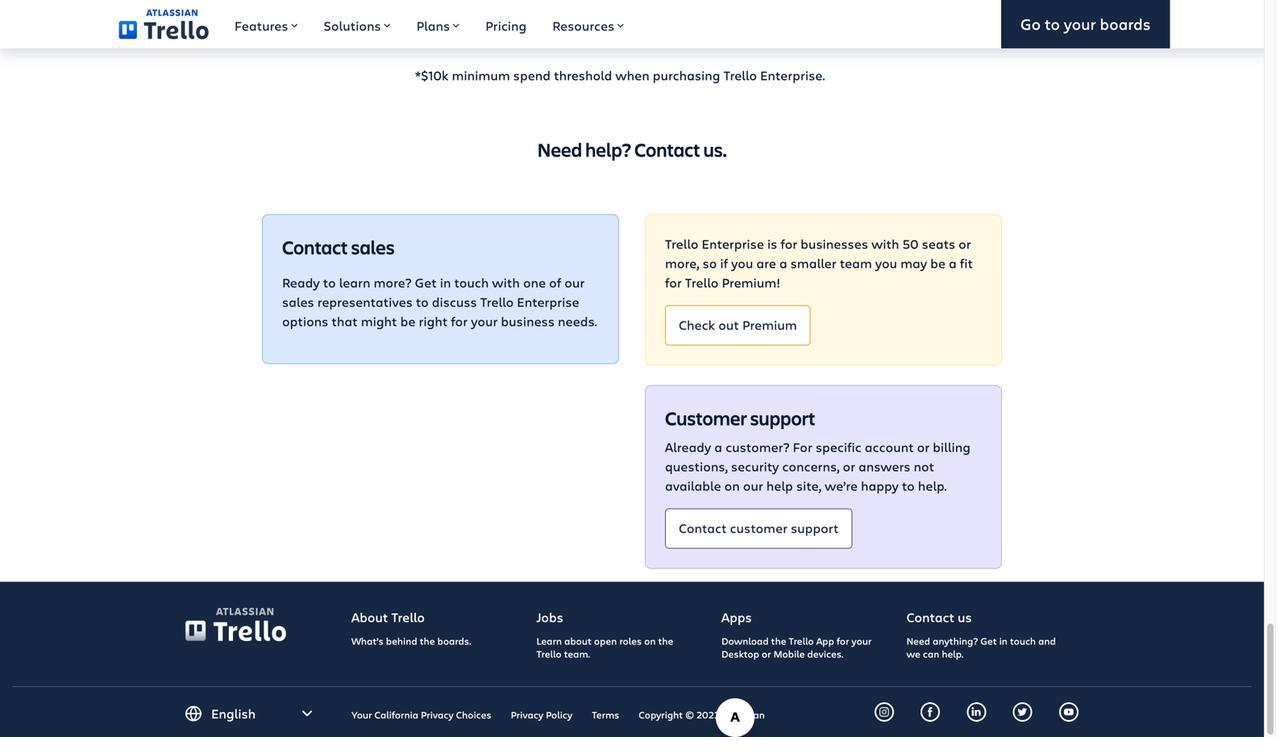 Task type: locate. For each thing, give the bounding box(es) containing it.
you left may
[[876, 255, 898, 272]]

pricing
[[486, 17, 527, 34]]

1 horizontal spatial the
[[659, 635, 674, 648]]

billing
[[933, 438, 971, 456]]

enterprise inside trello enterprise is for businesses with 50 seats or more, so if you are a smaller team you may be a fit for trello premium!
[[702, 235, 765, 253]]

options
[[282, 313, 329, 330]]

premium
[[743, 316, 797, 333]]

0 horizontal spatial be
[[401, 313, 416, 330]]

0 horizontal spatial in
[[440, 274, 451, 291]]

2 the from the left
[[659, 635, 674, 648]]

questions,
[[665, 458, 728, 475]]

on inside customer support already a customer? for specific account or billing questions, security concerns, or answers not available on our help site, we're happy to help.
[[725, 477, 740, 495]]

trello left app on the right of the page
[[789, 635, 814, 648]]

touch inside ready to learn more? get in touch with one of our sales representatives to discuss trello enterprise options that might be right for your business needs.
[[455, 274, 489, 291]]

0 horizontal spatial with
[[492, 274, 520, 291]]

your
[[1065, 13, 1097, 34], [471, 313, 498, 330], [852, 635, 872, 648]]

3 the from the left
[[772, 635, 787, 648]]

1 horizontal spatial on
[[725, 477, 740, 495]]

learn about open roles on the trello team.
[[537, 635, 674, 661]]

0 horizontal spatial need
[[537, 137, 582, 162]]

1 vertical spatial your
[[471, 313, 498, 330]]

1 horizontal spatial enterprise
[[702, 235, 765, 253]]

0 vertical spatial help.
[[918, 477, 947, 495]]

0 horizontal spatial get
[[415, 274, 437, 291]]

check out premium link
[[665, 305, 811, 346]]

with left one
[[492, 274, 520, 291]]

terms
[[592, 708, 620, 722]]

2 horizontal spatial the
[[772, 635, 787, 648]]

per
[[415, 9, 435, 26]]

trello left team. in the bottom of the page
[[537, 647, 562, 661]]

1 horizontal spatial your
[[852, 635, 872, 648]]

0 vertical spatial on
[[725, 477, 740, 495]]

the right behind on the left bottom of the page
[[420, 635, 435, 648]]

our down security
[[743, 477, 764, 495]]

go to your boards link
[[1002, 0, 1171, 48]]

1 privacy from the left
[[421, 708, 454, 722]]

download the trello app for your desktop or mobile devices.
[[722, 635, 872, 661]]

1 horizontal spatial privacy
[[511, 708, 544, 722]]

open
[[594, 635, 617, 648]]

support down site,
[[791, 519, 839, 537]]

1 vertical spatial our
[[743, 477, 764, 495]]

with
[[872, 235, 900, 253], [492, 274, 520, 291]]

0 vertical spatial your
[[1065, 13, 1097, 34]]

our inside customer support already a customer? for specific account or billing questions, security concerns, or answers not available on our help site, we're happy to help.
[[743, 477, 764, 495]]

0 vertical spatial get
[[415, 274, 437, 291]]

2 privacy from the left
[[511, 708, 544, 722]]

contact for contact us
[[907, 609, 955, 626]]

1 horizontal spatial get
[[981, 635, 997, 648]]

trello up "business"
[[481, 293, 514, 311]]

touch inside the need anything? get in touch and we can help.
[[1011, 635, 1037, 648]]

anything?
[[933, 635, 979, 648]]

1 vertical spatial need
[[907, 635, 931, 648]]

about
[[352, 609, 388, 626]]

per
[[468, 9, 488, 26]]

business
[[501, 313, 555, 330]]

0 horizontal spatial privacy
[[421, 708, 454, 722]]

or up the not
[[918, 438, 930, 456]]

the right the roles
[[659, 635, 674, 648]]

our inside ready to learn more? get in touch with one of our sales representatives to discuss trello enterprise options that might be right for your business needs.
[[565, 274, 585, 291]]

your california privacy choices
[[352, 708, 492, 722]]

instagram image
[[880, 708, 890, 717]]

our right of
[[565, 274, 585, 291]]

0 horizontal spatial the
[[420, 635, 435, 648]]

trello down so
[[685, 274, 719, 291]]

0 horizontal spatial enterprise
[[517, 293, 580, 311]]

©
[[686, 708, 694, 722]]

enterprise inside ready to learn more? get in touch with one of our sales representatives to discuss trello enterprise options that might be right for your business needs.
[[517, 293, 580, 311]]

we
[[907, 647, 921, 661]]

in inside the need anything? get in touch and we can help.
[[1000, 635, 1008, 648]]

trello
[[724, 67, 757, 84], [665, 235, 699, 253], [685, 274, 719, 291], [481, 293, 514, 311], [392, 609, 425, 626], [789, 635, 814, 648], [537, 647, 562, 661]]

1 vertical spatial help.
[[942, 647, 964, 661]]

0 vertical spatial support
[[751, 405, 816, 431]]

features button
[[222, 0, 311, 48]]

with inside trello enterprise is for businesses with 50 seats or more, so if you are a smaller team you may be a fit for trello premium!
[[872, 235, 900, 253]]

or inside trello enterprise is for businesses with 50 seats or more, so if you are a smaller team you may be a fit for trello premium!
[[959, 235, 972, 253]]

need inside the need anything? get in touch and we can help.
[[907, 635, 931, 648]]

get inside the need anything? get in touch and we can help.
[[981, 635, 997, 648]]

1 vertical spatial sales
[[282, 293, 314, 311]]

1 horizontal spatial you
[[876, 255, 898, 272]]

to
[[1045, 13, 1061, 34], [323, 274, 336, 291], [416, 293, 429, 311], [902, 477, 915, 495]]

atlassian trello image
[[119, 9, 209, 39], [186, 608, 286, 642], [216, 608, 274, 615]]

enterprise down of
[[517, 293, 580, 311]]

1 horizontal spatial in
[[1000, 635, 1008, 648]]

for inside ready to learn more? get in touch with one of our sales representatives to discuss trello enterprise options that might be right for your business needs.
[[451, 313, 468, 330]]

help. right can in the right of the page
[[942, 647, 964, 661]]

0 horizontal spatial you
[[732, 255, 754, 272]]

in up discuss
[[440, 274, 451, 291]]

need down contact us
[[907, 635, 931, 648]]

0 horizontal spatial sales
[[282, 293, 314, 311]]

the inside learn about open roles on the trello team.
[[659, 635, 674, 648]]

roles
[[620, 635, 642, 648]]

for right is
[[781, 235, 798, 253]]

0 horizontal spatial your
[[471, 313, 498, 330]]

support up for
[[751, 405, 816, 431]]

copyright © 2023 atlassian
[[639, 708, 765, 722]]

or left mobile
[[762, 647, 772, 661]]

what's behind the boards.
[[352, 635, 471, 648]]

get right 'anything?'
[[981, 635, 997, 648]]

sales down ready
[[282, 293, 314, 311]]

customer
[[665, 405, 747, 431]]

be left right
[[401, 313, 416, 330]]

or
[[959, 235, 972, 253], [918, 438, 930, 456], [843, 458, 856, 475], [762, 647, 772, 661]]

1 vertical spatial in
[[1000, 635, 1008, 648]]

purchasing
[[653, 67, 721, 84]]

1 horizontal spatial with
[[872, 235, 900, 253]]

enterprise up "if"
[[702, 235, 765, 253]]

get right more?
[[415, 274, 437, 291]]

a left fit
[[949, 255, 957, 272]]

mobile
[[774, 647, 805, 661]]

sales
[[351, 234, 395, 260], [282, 293, 314, 311]]

1 horizontal spatial be
[[931, 255, 946, 272]]

a up questions,
[[715, 438, 723, 456]]

1 vertical spatial be
[[401, 313, 416, 330]]

contact customer support link
[[665, 509, 853, 549]]

1 vertical spatial with
[[492, 274, 520, 291]]

on down security
[[725, 477, 740, 495]]

your right app on the right of the page
[[852, 635, 872, 648]]

to down the not
[[902, 477, 915, 495]]

contact up ready
[[282, 234, 348, 260]]

0 horizontal spatial our
[[565, 274, 585, 291]]

need for need help? contact us.
[[537, 137, 582, 162]]

2 horizontal spatial your
[[1065, 13, 1097, 34]]

concerns,
[[783, 458, 840, 475]]

trello up what's behind the boards.
[[392, 609, 425, 626]]

customer
[[730, 519, 788, 537]]

on inside learn about open roles on the trello team.
[[645, 635, 656, 648]]

ready to learn more? get in touch with one of our sales representatives to discuss trello enterprise options that might be right for your business needs.
[[282, 274, 598, 330]]

0 horizontal spatial on
[[645, 635, 656, 648]]

1 vertical spatial enterprise
[[517, 293, 580, 311]]

1 vertical spatial on
[[645, 635, 656, 648]]

0 vertical spatial be
[[931, 255, 946, 272]]

for
[[781, 235, 798, 253], [665, 274, 682, 291], [451, 313, 468, 330], [837, 635, 850, 648]]

you right "if"
[[732, 255, 754, 272]]

1 vertical spatial touch
[[1011, 635, 1037, 648]]

0 vertical spatial enterprise
[[702, 235, 765, 253]]

touch
[[455, 274, 489, 291], [1011, 635, 1037, 648]]

threshold
[[554, 67, 612, 84]]

app
[[817, 635, 835, 648]]

the right download
[[772, 635, 787, 648]]

terms link
[[592, 708, 620, 722]]

contact for contact sales
[[282, 234, 348, 260]]

for down discuss
[[451, 313, 468, 330]]

desktop
[[722, 647, 760, 661]]

answers
[[859, 458, 911, 475]]

1 horizontal spatial need
[[907, 635, 931, 648]]

touch left the and
[[1011, 635, 1037, 648]]

sales up learn
[[351, 234, 395, 260]]

with left 50
[[872, 235, 900, 253]]

your inside download the trello app for your desktop or mobile devices.
[[852, 635, 872, 648]]

representatives
[[318, 293, 413, 311]]

be
[[931, 255, 946, 272], [401, 313, 416, 330]]

your
[[352, 708, 372, 722]]

privacy left 'choices' at the left of the page
[[421, 708, 454, 722]]

0 vertical spatial our
[[565, 274, 585, 291]]

1 vertical spatial get
[[981, 635, 997, 648]]

1 you from the left
[[732, 255, 754, 272]]

1 horizontal spatial touch
[[1011, 635, 1037, 648]]

for right app on the right of the page
[[837, 635, 850, 648]]

on right the roles
[[645, 635, 656, 648]]

to left learn
[[323, 274, 336, 291]]

to up right
[[416, 293, 429, 311]]

2023
[[697, 708, 720, 722]]

contact down available
[[679, 519, 727, 537]]

in left the and
[[1000, 635, 1008, 648]]

or up fit
[[959, 235, 972, 253]]

touch up discuss
[[455, 274, 489, 291]]

your inside ready to learn more? get in touch with one of our sales representatives to discuss trello enterprise options that might be right for your business needs.
[[471, 313, 498, 330]]

pricing link
[[473, 0, 540, 48]]

0 vertical spatial touch
[[455, 274, 489, 291]]

be down seats
[[931, 255, 946, 272]]

is
[[768, 235, 778, 253]]

0 horizontal spatial a
[[715, 438, 723, 456]]

help. inside customer support already a customer? for specific account or billing questions, security concerns, or answers not available on our help site, we're happy to help.
[[918, 477, 947, 495]]

0 vertical spatial sales
[[351, 234, 395, 260]]

support inside customer support already a customer? for specific account or billing questions, security concerns, or answers not available on our help site, we're happy to help.
[[751, 405, 816, 431]]

help. down the not
[[918, 477, 947, 495]]

twitter image
[[1019, 708, 1028, 717]]

contact left us
[[907, 609, 955, 626]]

facebook image
[[926, 708, 936, 717]]

plans button
[[404, 0, 473, 48]]

contact for contact customer support
[[679, 519, 727, 537]]

your left boards
[[1065, 13, 1097, 34]]

a right the "are"
[[780, 255, 788, 272]]

need
[[537, 137, 582, 162], [907, 635, 931, 648]]

if
[[721, 255, 728, 272]]

2 vertical spatial your
[[852, 635, 872, 648]]

1 horizontal spatial our
[[743, 477, 764, 495]]

account
[[865, 438, 914, 456]]

privacy left policy
[[511, 708, 544, 722]]

to inside customer support already a customer? for specific account or billing questions, security concerns, or answers not available on our help site, we're happy to help.
[[902, 477, 915, 495]]

in inside ready to learn more? get in touch with one of our sales representatives to discuss trello enterprise options that might be right for your business needs.
[[440, 274, 451, 291]]

site,
[[797, 477, 822, 495]]

0 vertical spatial in
[[440, 274, 451, 291]]

your down discuss
[[471, 313, 498, 330]]

0 vertical spatial with
[[872, 235, 900, 253]]

need left help?
[[537, 137, 582, 162]]

our
[[565, 274, 585, 291], [743, 477, 764, 495]]

or inside download the trello app for your desktop or mobile devices.
[[762, 647, 772, 661]]

sales inside ready to learn more? get in touch with one of our sales representatives to discuss trello enterprise options that might be right for your business needs.
[[282, 293, 314, 311]]

0 vertical spatial need
[[537, 137, 582, 162]]

the
[[420, 635, 435, 648], [659, 635, 674, 648], [772, 635, 787, 648]]

0 horizontal spatial touch
[[455, 274, 489, 291]]

1 horizontal spatial a
[[780, 255, 788, 272]]

solutions button
[[311, 0, 404, 48]]

resources button
[[540, 0, 637, 48]]



Task type: vqa. For each thing, say whether or not it's contained in the screenshot.
Miller's
no



Task type: describe. For each thing, give the bounding box(es) containing it.
we're
[[825, 477, 858, 495]]

trello left the enterprise.
[[724, 67, 757, 84]]

atlassian
[[723, 708, 765, 722]]

of
[[549, 274, 562, 291]]

be inside trello enterprise is for businesses with 50 seats or more, so if you are a smaller team you may be a fit for trello premium!
[[931, 255, 946, 272]]

need for need anything? get in touch and we can help.
[[907, 635, 931, 648]]

customer?
[[726, 438, 790, 456]]

2 you from the left
[[876, 255, 898, 272]]

trello inside ready to learn more? get in touch with one of our sales representatives to discuss trello enterprise options that might be right for your business needs.
[[481, 293, 514, 311]]

and
[[1039, 635, 1057, 648]]

not
[[914, 458, 935, 475]]

1 vertical spatial support
[[791, 519, 839, 537]]

team.
[[564, 647, 590, 661]]

*$10k minimum spend threshold when purchasing trello enterprise.
[[415, 67, 826, 84]]

contact left the us.
[[635, 137, 701, 162]]

right
[[419, 313, 448, 330]]

trello up more,
[[665, 235, 699, 253]]

discuss
[[432, 293, 477, 311]]

for
[[793, 438, 813, 456]]

2 horizontal spatial a
[[949, 255, 957, 272]]

team
[[840, 255, 873, 272]]

more,
[[665, 255, 700, 272]]

devices.
[[808, 647, 844, 661]]

spend
[[514, 67, 551, 84]]

are
[[757, 255, 777, 272]]

check out premium
[[679, 316, 797, 333]]

jobs
[[537, 609, 564, 626]]

choices
[[456, 708, 492, 722]]

your california privacy choices link
[[352, 708, 492, 722]]

trello inside download the trello app for your desktop or mobile devices.
[[789, 635, 814, 648]]

apps
[[722, 609, 752, 626]]

1 horizontal spatial sales
[[351, 234, 395, 260]]

per user per month
[[415, 9, 531, 26]]

seats
[[922, 235, 956, 253]]

customer support already a customer? for specific account or billing questions, security concerns, or answers not available on our help site, we're happy to help.
[[665, 405, 971, 495]]

need help? contact us.
[[537, 137, 727, 162]]

learn
[[339, 274, 371, 291]]

linkedin image
[[972, 708, 982, 717]]

or up the we're
[[843, 458, 856, 475]]

for down more,
[[665, 274, 682, 291]]

minimum
[[452, 67, 510, 84]]

us
[[958, 609, 973, 626]]

so
[[703, 255, 717, 272]]

trello inside learn about open roles on the trello team.
[[537, 647, 562, 661]]

for inside download the trello app for your desktop or mobile devices.
[[837, 635, 850, 648]]

copyright
[[639, 708, 683, 722]]

premium!
[[722, 274, 781, 291]]

youtube image
[[1065, 708, 1074, 717]]

the inside download the trello app for your desktop or mobile devices.
[[772, 635, 787, 648]]

us.
[[704, 137, 727, 162]]

about
[[565, 635, 592, 648]]

more?
[[374, 274, 412, 291]]

smaller
[[791, 255, 837, 272]]

help?
[[586, 137, 632, 162]]

might
[[361, 313, 397, 330]]

need anything? get in touch and we can help.
[[907, 635, 1057, 661]]

get inside ready to learn more? get in touch with one of our sales representatives to discuss trello enterprise options that might be right for your business needs.
[[415, 274, 437, 291]]

user
[[438, 9, 465, 26]]

to right 'go'
[[1045, 13, 1061, 34]]

can
[[923, 647, 940, 661]]

check
[[679, 316, 716, 333]]

contact us
[[907, 609, 973, 626]]

help
[[767, 477, 794, 495]]

learn
[[537, 635, 562, 648]]

boards
[[1101, 13, 1151, 34]]

*$10k
[[415, 67, 449, 84]]

go to your boards
[[1021, 13, 1151, 34]]

california
[[375, 708, 419, 722]]

policy
[[546, 708, 573, 722]]

one
[[523, 274, 546, 291]]

behind
[[386, 635, 418, 648]]

contact sales
[[282, 234, 395, 260]]

solutions
[[324, 17, 381, 34]]

needs.
[[558, 313, 598, 330]]

help. inside the need anything? get in touch and we can help.
[[942, 647, 964, 661]]

already
[[665, 438, 712, 456]]

a inside customer support already a customer? for specific account or billing questions, security concerns, or answers not available on our help site, we're happy to help.
[[715, 438, 723, 456]]

about trello
[[352, 609, 425, 626]]

may
[[901, 255, 928, 272]]

be inside ready to learn more? get in touch with one of our sales representatives to discuss trello enterprise options that might be right for your business needs.
[[401, 313, 416, 330]]

specific
[[816, 438, 862, 456]]

50
[[903, 235, 919, 253]]

that
[[332, 313, 358, 330]]

ready
[[282, 274, 320, 291]]

businesses
[[801, 235, 869, 253]]

available
[[665, 477, 722, 495]]

1 the from the left
[[420, 635, 435, 648]]

boards.
[[438, 635, 471, 648]]

plans
[[417, 17, 450, 34]]

privacy policy link
[[511, 708, 573, 722]]

what's
[[352, 635, 384, 648]]

privacy policy
[[511, 708, 573, 722]]

happy
[[861, 477, 899, 495]]

with inside ready to learn more? get in touch with one of our sales representatives to discuss trello enterprise options that might be right for your business needs.
[[492, 274, 520, 291]]

fit
[[960, 255, 974, 272]]

go
[[1021, 13, 1041, 34]]

month
[[491, 9, 531, 26]]

when
[[616, 67, 650, 84]]



